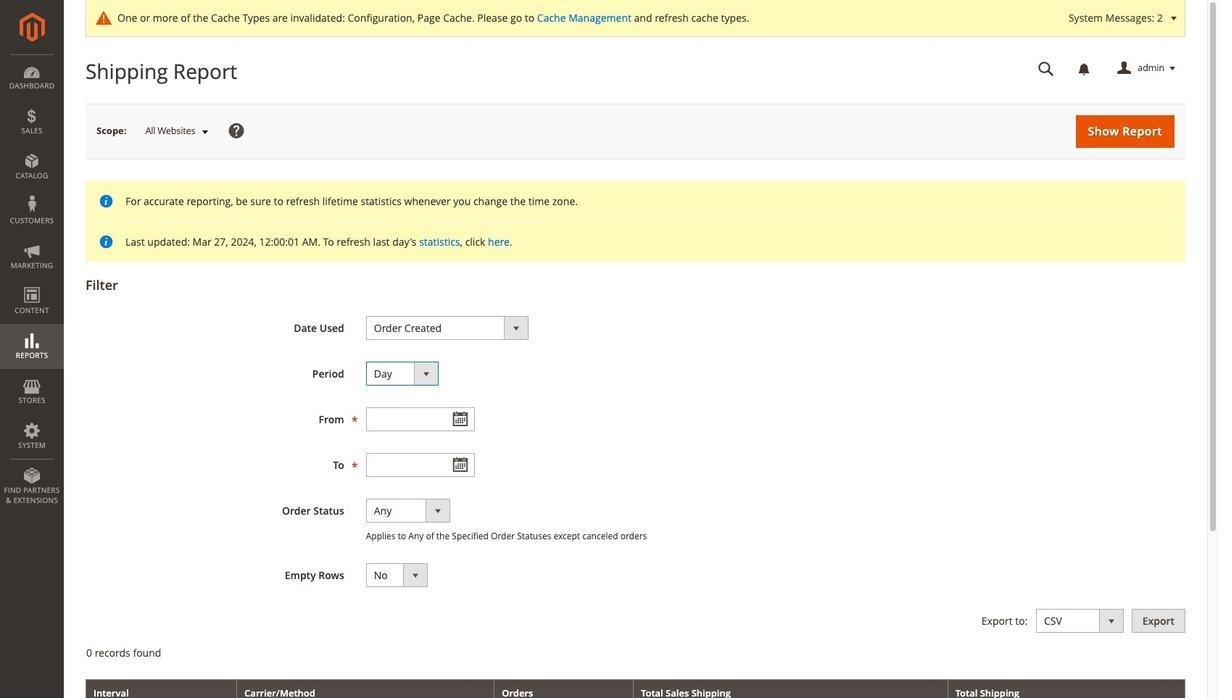 Task type: describe. For each thing, give the bounding box(es) containing it.
magento admin panel image
[[19, 12, 45, 42]]



Task type: locate. For each thing, give the bounding box(es) containing it.
menu bar
[[0, 54, 64, 513]]

None text field
[[366, 453, 475, 477]]

None text field
[[1028, 56, 1065, 81], [366, 408, 475, 431], [1028, 56, 1065, 81], [366, 408, 475, 431]]



